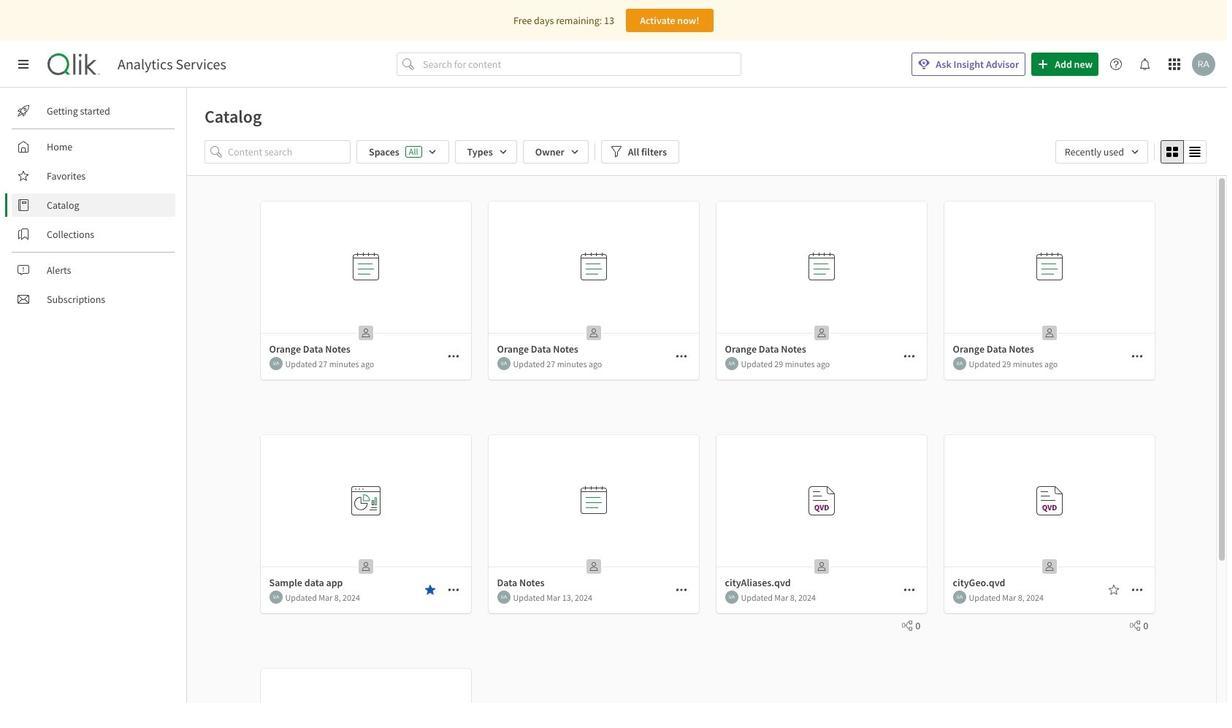 Task type: vqa. For each thing, say whether or not it's contained in the screenshot.
Sample data app DROPDOWN BUTTON
no



Task type: locate. For each thing, give the bounding box(es) containing it.
ruby anderson image
[[1192, 53, 1216, 76], [269, 357, 282, 370], [497, 591, 510, 604], [725, 591, 738, 604]]

navigation pane element
[[0, 94, 186, 317]]

None field
[[1056, 140, 1149, 164]]

more actions image
[[1131, 585, 1143, 596]]

more actions image
[[448, 351, 459, 362], [1131, 351, 1143, 362], [448, 585, 459, 596], [675, 585, 687, 596], [903, 585, 915, 596]]

close sidebar menu image
[[18, 58, 29, 70]]

Search for content text field
[[420, 53, 742, 76]]

list view image
[[1190, 146, 1201, 158]]

remove from favorites image
[[424, 585, 436, 596]]

ruby anderson element
[[269, 357, 282, 370], [497, 357, 510, 370], [725, 357, 738, 370], [953, 357, 966, 370], [269, 591, 282, 604], [497, 591, 510, 604], [725, 591, 738, 604], [953, 591, 966, 604]]

ruby anderson image
[[497, 357, 510, 370], [725, 357, 738, 370], [953, 357, 966, 370], [269, 591, 282, 604], [953, 591, 966, 604]]



Task type: describe. For each thing, give the bounding box(es) containing it.
Content search text field
[[228, 140, 351, 164]]

switch view group
[[1161, 140, 1207, 164]]

tile view image
[[1167, 146, 1179, 158]]

add to favorites image
[[1108, 585, 1120, 596]]

filters region
[[187, 137, 1228, 175]]

none field inside filters region
[[1056, 140, 1149, 164]]

analytics services element
[[118, 56, 226, 73]]



